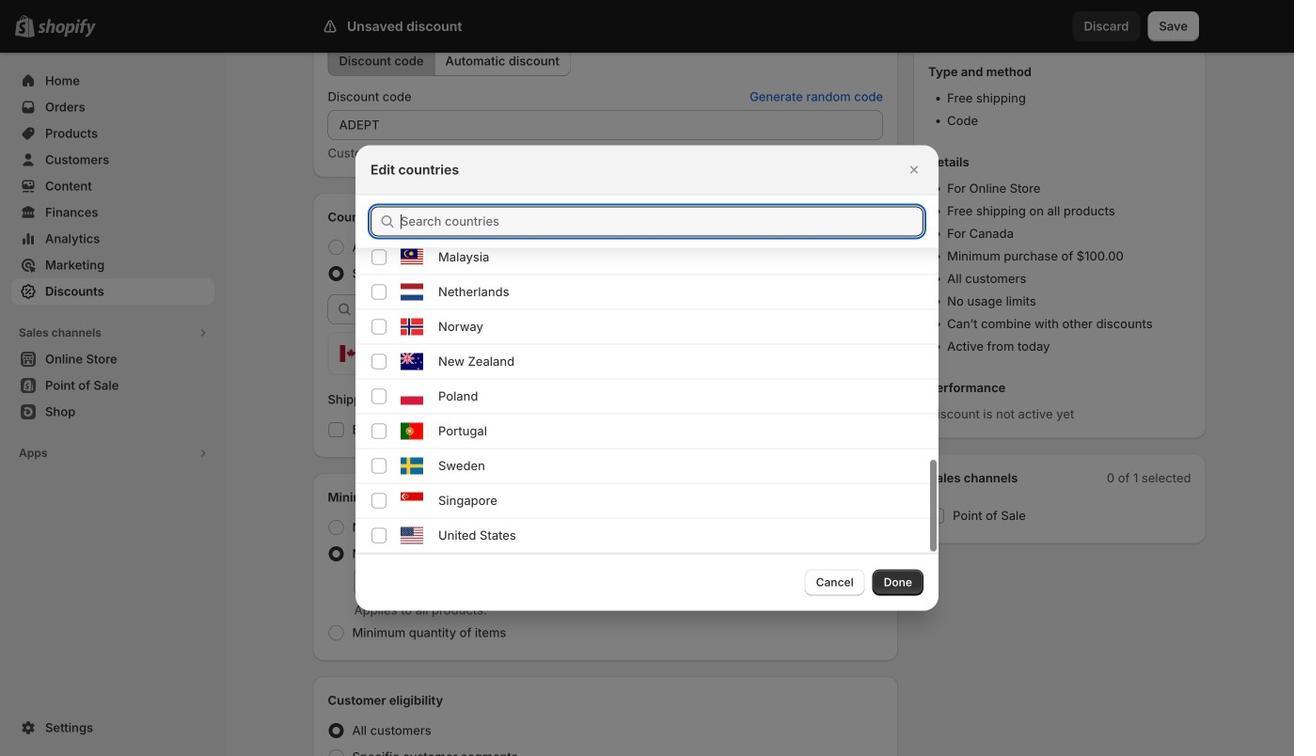 Task type: vqa. For each thing, say whether or not it's contained in the screenshot.
search countries text field
yes



Task type: locate. For each thing, give the bounding box(es) containing it.
dialog
[[0, 0, 1295, 611]]

shopify image
[[38, 19, 96, 37]]



Task type: describe. For each thing, give the bounding box(es) containing it.
Search countries text field
[[401, 207, 924, 237]]



